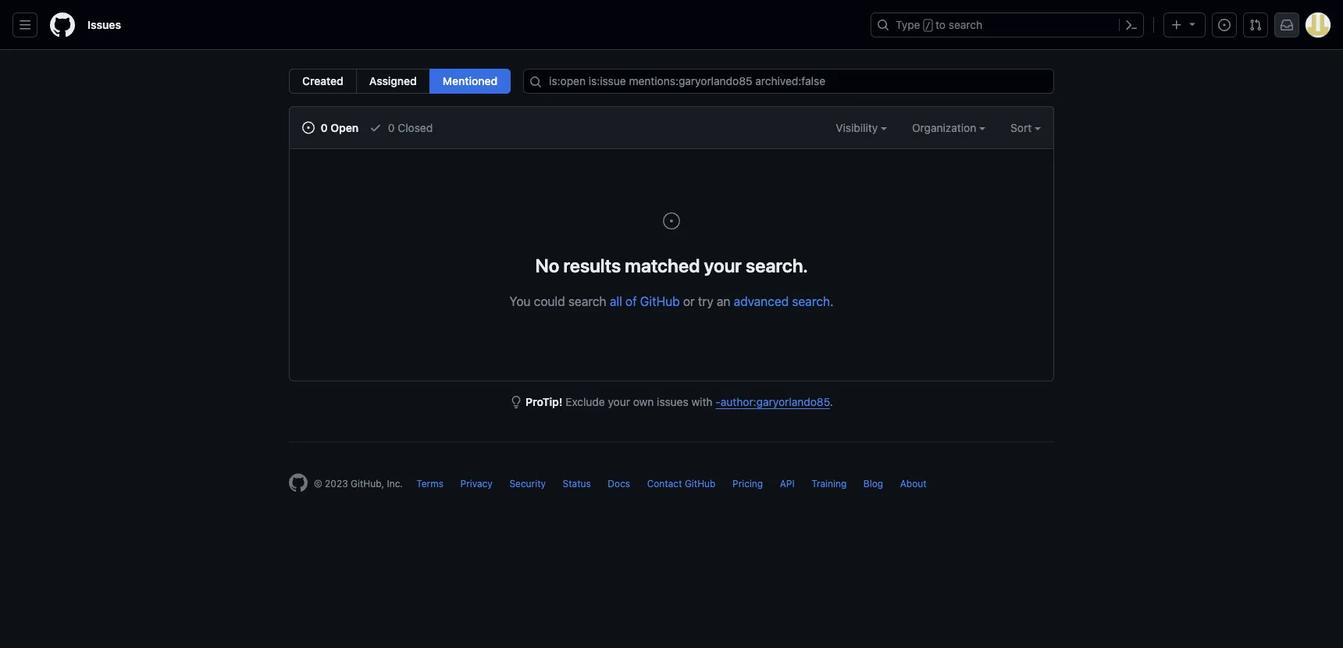 Task type: vqa. For each thing, say whether or not it's contained in the screenshot.
"history" icon
no



Task type: locate. For each thing, give the bounding box(es) containing it.
github right of
[[641, 294, 680, 309]]

1 horizontal spatial your
[[704, 254, 742, 276]]

.
[[831, 294, 834, 309], [830, 396, 834, 409]]

inc.
[[387, 479, 403, 490]]

status link
[[563, 479, 591, 490]]

with
[[692, 396, 713, 409]]

-author:garyorlando85 link
[[716, 396, 830, 409]]

privacy
[[461, 479, 493, 490]]

docs
[[608, 479, 631, 490]]

all of github link
[[610, 294, 680, 309]]

no
[[536, 254, 560, 276]]

0
[[321, 121, 328, 134], [388, 121, 395, 134]]

0 left open
[[321, 121, 328, 134]]

1 0 from the left
[[321, 121, 328, 134]]

search left all
[[569, 294, 607, 309]]

github
[[641, 294, 680, 309], [685, 479, 716, 490]]

1 vertical spatial issue opened image
[[302, 122, 315, 134]]

github right the contact
[[685, 479, 716, 490]]

created
[[302, 75, 344, 88]]

issue opened image
[[663, 212, 681, 231]]

search down search.
[[793, 294, 831, 309]]

0 closed link
[[370, 120, 433, 136]]

0 horizontal spatial 0
[[321, 121, 328, 134]]

training link
[[812, 479, 847, 490]]

docs link
[[608, 479, 631, 490]]

2023
[[325, 479, 348, 490]]

security link
[[510, 479, 546, 490]]

try
[[698, 294, 714, 309]]

1 horizontal spatial homepage image
[[289, 474, 308, 493]]

to
[[936, 18, 946, 31]]

1 horizontal spatial issue opened image
[[1219, 19, 1231, 31]]

visibility
[[836, 121, 881, 134]]

check image
[[370, 122, 382, 134]]

assigned link
[[356, 69, 430, 94]]

homepage image left issues
[[50, 13, 75, 38]]

mentioned link
[[430, 69, 511, 94]]

advanced
[[734, 294, 789, 309]]

1 horizontal spatial github
[[685, 479, 716, 490]]

pricing link
[[733, 479, 764, 490]]

api link
[[780, 479, 795, 490]]

0 for open
[[321, 121, 328, 134]]

0 vertical spatial issue opened image
[[1219, 19, 1231, 31]]

closed
[[398, 121, 433, 134]]

0 horizontal spatial homepage image
[[50, 13, 75, 38]]

0 vertical spatial github
[[641, 294, 680, 309]]

git pull request image
[[1250, 19, 1263, 31]]

0 horizontal spatial your
[[608, 396, 631, 409]]

1 horizontal spatial 0
[[388, 121, 395, 134]]

0 for closed
[[388, 121, 395, 134]]

github,
[[351, 479, 384, 490]]

1 horizontal spatial search
[[793, 294, 831, 309]]

sort
[[1011, 121, 1032, 134]]

you
[[510, 294, 531, 309]]

author:garyorlando85
[[721, 396, 830, 409]]

Issues search field
[[524, 69, 1055, 94]]

issues element
[[289, 69, 511, 94]]

privacy link
[[461, 479, 493, 490]]

homepage image left ©
[[289, 474, 308, 493]]

blog
[[864, 479, 884, 490]]

your
[[704, 254, 742, 276], [608, 396, 631, 409]]

2 0 from the left
[[388, 121, 395, 134]]

your left own
[[608, 396, 631, 409]]

0 horizontal spatial issue opened image
[[302, 122, 315, 134]]

issues
[[88, 18, 121, 31]]

issue opened image
[[1219, 19, 1231, 31], [302, 122, 315, 134]]

1 vertical spatial github
[[685, 479, 716, 490]]

your up "an"
[[704, 254, 742, 276]]

search right to
[[949, 18, 983, 31]]

type / to search
[[896, 18, 983, 31]]

homepage image
[[50, 13, 75, 38], [289, 474, 308, 493]]

protip!
[[526, 396, 563, 409]]

created link
[[289, 69, 357, 94]]

issue opened image left 'git pull request' icon
[[1219, 19, 1231, 31]]

of
[[626, 294, 637, 309]]

api
[[780, 479, 795, 490]]

about link
[[901, 479, 927, 490]]

contact github link
[[648, 479, 716, 490]]

0 vertical spatial homepage image
[[50, 13, 75, 38]]

0 horizontal spatial github
[[641, 294, 680, 309]]

0 right check icon
[[388, 121, 395, 134]]

training
[[812, 479, 847, 490]]

issue opened image left 0 open
[[302, 122, 315, 134]]

search
[[949, 18, 983, 31], [569, 294, 607, 309], [793, 294, 831, 309]]

visibility button
[[836, 120, 888, 136]]



Task type: describe. For each thing, give the bounding box(es) containing it.
status
[[563, 479, 591, 490]]

1 vertical spatial .
[[830, 396, 834, 409]]

no results matched your search.
[[536, 254, 808, 276]]

security
[[510, 479, 546, 490]]

0 vertical spatial your
[[704, 254, 742, 276]]

© 2023 github, inc.
[[314, 479, 403, 490]]

terms
[[417, 479, 444, 490]]

open
[[331, 121, 359, 134]]

blog link
[[864, 479, 884, 490]]

type
[[896, 18, 921, 31]]

0 horizontal spatial search
[[569, 294, 607, 309]]

organization button
[[913, 120, 986, 136]]

-
[[716, 396, 721, 409]]

contact github
[[648, 479, 716, 490]]

sort button
[[1011, 120, 1042, 136]]

1 vertical spatial homepage image
[[289, 474, 308, 493]]

0 open
[[318, 121, 359, 134]]

search.
[[746, 254, 808, 276]]

assigned
[[369, 75, 417, 88]]

pricing
[[733, 479, 764, 490]]

issues
[[657, 396, 689, 409]]

command palette image
[[1126, 19, 1138, 31]]

or
[[684, 294, 695, 309]]

could
[[534, 294, 565, 309]]

search image
[[530, 76, 542, 88]]

Search all issues text field
[[524, 69, 1055, 94]]

contact
[[648, 479, 683, 490]]

protip! exclude your own issues with -author:garyorlando85 .
[[526, 396, 834, 409]]

own
[[634, 396, 654, 409]]

©
[[314, 479, 322, 490]]

2 horizontal spatial search
[[949, 18, 983, 31]]

advanced search link
[[734, 294, 831, 309]]

notifications image
[[1281, 19, 1294, 31]]

1 vertical spatial your
[[608, 396, 631, 409]]

matched
[[625, 254, 700, 276]]

exclude
[[566, 396, 605, 409]]

about
[[901, 479, 927, 490]]

triangle down image
[[1187, 18, 1199, 30]]

all
[[610, 294, 623, 309]]

issue opened image inside 0 open link
[[302, 122, 315, 134]]

you could search all of github or try an advanced search .
[[510, 294, 834, 309]]

0 open link
[[302, 120, 359, 136]]

plus image
[[1171, 19, 1184, 31]]

/
[[926, 20, 931, 31]]

terms link
[[417, 479, 444, 490]]

an
[[717, 294, 731, 309]]

results
[[564, 254, 621, 276]]

mentioned
[[443, 75, 498, 88]]

0 closed
[[385, 121, 433, 134]]

organization
[[913, 121, 980, 134]]

0 vertical spatial .
[[831, 294, 834, 309]]

light bulb image
[[510, 396, 523, 409]]



